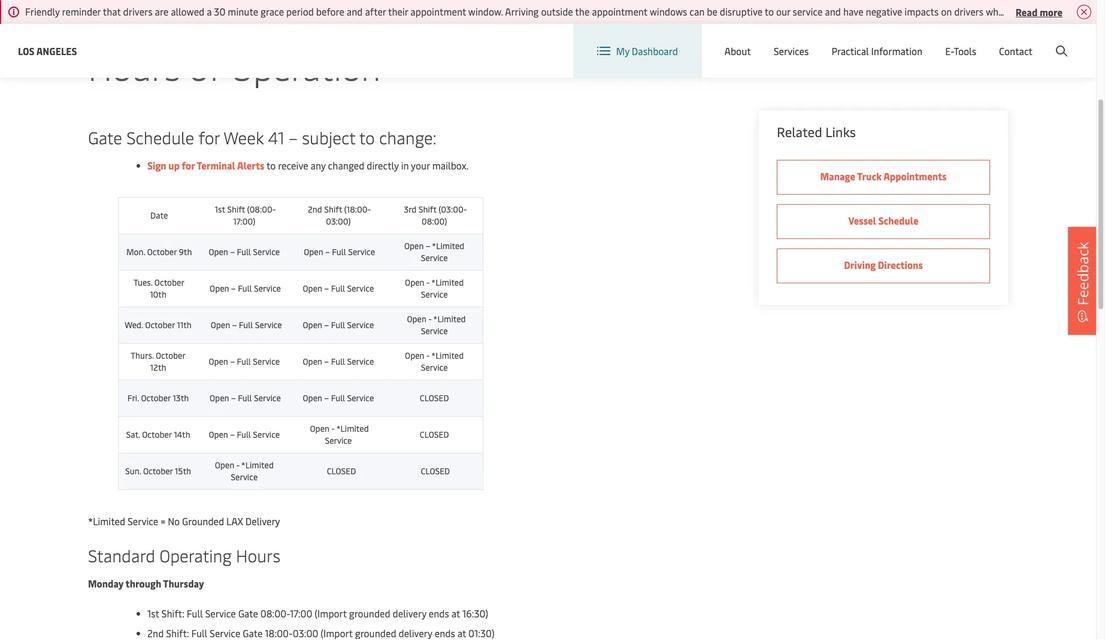 Task type: vqa. For each thing, say whether or not it's contained in the screenshot.
CONTACT dropdown button
yes



Task type: describe. For each thing, give the bounding box(es) containing it.
be
[[707, 5, 718, 18]]

vessel
[[849, 214, 876, 227]]

receive
[[278, 159, 308, 172]]

2 appointment from the left
[[592, 5, 648, 18]]

grounded
[[182, 515, 224, 528]]

before
[[316, 5, 344, 18]]

subject
[[302, 126, 355, 149]]

open - *limited service for tues. october 10th
[[405, 277, 464, 300]]

no
[[168, 515, 180, 528]]

(18:00-
[[344, 204, 371, 215]]

are
[[155, 5, 169, 18]]

sat.
[[126, 429, 140, 440]]

switch location button
[[740, 35, 827, 48]]

friendly
[[25, 5, 60, 18]]

2 drivers from the left
[[954, 5, 984, 18]]

angeles for los angeles > hours of operation
[[103, 5, 133, 16]]

los for los angeles
[[18, 44, 35, 57]]

schedule for vessel
[[879, 214, 919, 227]]

17:00)
[[233, 216, 255, 227]]

terminal
[[197, 159, 235, 172]]

08:00)
[[422, 216, 447, 227]]

tues.
[[134, 277, 152, 288]]

delivery
[[246, 515, 280, 528]]

sign
[[147, 159, 166, 172]]

global menu button
[[839, 24, 932, 60]]

create
[[1008, 35, 1036, 48]]

(03:00-
[[439, 204, 467, 215]]

open - *limited service for wed. october 11th
[[403, 313, 466, 337]]

login / create account
[[977, 35, 1074, 48]]

mon. october 9th
[[124, 246, 192, 258]]

negative
[[866, 5, 903, 18]]

window.
[[468, 5, 503, 18]]

contact button
[[999, 24, 1033, 78]]

october for 12th
[[156, 350, 186, 361]]

1 horizontal spatial to
[[359, 126, 375, 149]]

– inside open – *limited service
[[426, 240, 431, 252]]

0 horizontal spatial of
[[169, 5, 177, 16]]

october for 11th
[[145, 319, 175, 331]]

- for tues. october 10th
[[426, 277, 430, 288]]

services
[[774, 44, 809, 58]]

switch location
[[759, 35, 827, 48]]

1 and from the left
[[347, 5, 363, 18]]

08:00-
[[260, 607, 290, 620]]

1st shift: full service gate 08:00-17:00 (import grounded delivery ends at 16:30)
[[147, 607, 488, 620]]

read
[[1016, 5, 1038, 18]]

manage truck appointments
[[821, 170, 947, 183]]

tues. october 10th
[[132, 277, 184, 300]]

10th
[[150, 289, 167, 300]]

2 on from the left
[[1033, 5, 1044, 18]]

e-tools button
[[946, 24, 977, 78]]

- for thurs. october 12th
[[426, 350, 430, 361]]

menu
[[895, 35, 920, 48]]

allowed
[[171, 5, 204, 18]]

1 vertical spatial of
[[189, 43, 222, 90]]

hours of operation
[[88, 43, 381, 90]]

/
[[1002, 35, 1006, 48]]

0 vertical spatial to
[[765, 5, 774, 18]]

closed for open - *limited service
[[420, 429, 449, 440]]

gate schedule for week 41 – subject to change:
[[88, 126, 436, 149]]

october for 13th
[[141, 392, 171, 404]]

03:00)
[[326, 216, 351, 227]]

thurs. october 12th
[[131, 350, 186, 373]]

alerts
[[237, 159, 264, 172]]

delivery
[[393, 607, 427, 620]]

drivers
[[1070, 5, 1100, 18]]

tools
[[954, 44, 977, 58]]

my
[[616, 44, 630, 58]]

e-tools
[[946, 44, 977, 58]]

driving
[[844, 258, 876, 271]]

e-
[[946, 44, 954, 58]]

vessel schedule
[[849, 214, 919, 227]]

truck
[[857, 170, 882, 183]]

los for los angeles > hours of operation
[[88, 5, 101, 16]]

a
[[207, 5, 212, 18]]

standard
[[88, 544, 155, 567]]

after
[[365, 5, 386, 18]]

mon.
[[126, 246, 145, 258]]

week
[[224, 126, 264, 149]]

manage
[[821, 170, 855, 183]]

our
[[776, 5, 791, 18]]

vessel schedule link
[[777, 204, 990, 239]]

account
[[1038, 35, 1074, 48]]

login / create account link
[[955, 24, 1074, 59]]

your
[[411, 159, 430, 172]]

monday through thursday
[[88, 577, 204, 590]]

switch
[[759, 35, 788, 48]]

*limited service = no grounded lax delivery
[[88, 515, 280, 528]]

0 vertical spatial hours
[[144, 5, 167, 16]]

*limited inside open – *limited service
[[432, 240, 465, 252]]

1 drivers from the left
[[123, 5, 153, 18]]

open - *limited service for thurs. october 12th
[[405, 350, 464, 373]]

fri.
[[127, 392, 139, 404]]



Task type: locate. For each thing, give the bounding box(es) containing it.
fri. october 13th
[[127, 392, 189, 404]]

october up 10th
[[154, 277, 184, 288]]

impacts
[[905, 5, 939, 18]]

1 horizontal spatial 1st
[[215, 204, 225, 215]]

appointment right their
[[411, 5, 466, 18]]

1 horizontal spatial schedule
[[879, 214, 919, 227]]

shift inside 3rd shift (03:00- 08:00)
[[419, 204, 437, 215]]

12th
[[150, 362, 166, 373]]

closed for closed
[[421, 466, 450, 477]]

0 vertical spatial los angeles link
[[88, 5, 133, 16]]

and left after
[[347, 5, 363, 18]]

of down a
[[189, 43, 222, 90]]

operation right are on the top
[[179, 5, 216, 16]]

location
[[790, 35, 827, 48]]

windows
[[650, 5, 687, 18]]

october right "fri."
[[141, 392, 171, 404]]

hours down '>'
[[88, 43, 180, 90]]

october for 10th
[[154, 277, 184, 288]]

dashboard
[[632, 44, 678, 58]]

1st for 1st shift (08:00- 17:00)
[[215, 204, 225, 215]]

any
[[311, 159, 326, 172]]

october right sat.
[[142, 429, 172, 440]]

1 vertical spatial los angeles link
[[18, 43, 77, 58]]

0 horizontal spatial 1st
[[147, 607, 159, 620]]

of right are on the top
[[169, 5, 177, 16]]

1st left "(08:00-"
[[215, 204, 225, 215]]

october up 12th
[[156, 350, 186, 361]]

feedback
[[1073, 242, 1093, 305]]

friendly reminder that drivers are allowed a 30 minute grace period before and after their appointment window. arriving outside the appointment windows can be disruptive to our service and have negative impacts on drivers who arrive on time. drivers t
[[25, 5, 1105, 18]]

closed
[[420, 392, 449, 404], [420, 429, 449, 440], [323, 466, 356, 477], [421, 466, 450, 477]]

for for terminal
[[182, 159, 195, 172]]

schedule up sign
[[126, 126, 194, 149]]

for for week
[[199, 126, 220, 149]]

los angeles link left '>'
[[88, 5, 133, 16]]

1 vertical spatial operation
[[231, 43, 381, 90]]

(import
[[315, 607, 347, 620]]

0 vertical spatial schedule
[[126, 126, 194, 149]]

0 horizontal spatial schedule
[[126, 126, 194, 149]]

standard operating hours
[[88, 544, 281, 567]]

mailbox.
[[432, 159, 468, 172]]

1 vertical spatial angeles
[[36, 44, 77, 57]]

directions
[[878, 258, 923, 271]]

los angeles link
[[88, 5, 133, 16], [18, 43, 77, 58]]

1 horizontal spatial gate
[[238, 607, 258, 620]]

that
[[103, 5, 121, 18]]

information
[[871, 44, 923, 58]]

0 horizontal spatial and
[[347, 5, 363, 18]]

1 vertical spatial for
[[182, 159, 195, 172]]

1 vertical spatial 1st
[[147, 607, 159, 620]]

login
[[977, 35, 1000, 48]]

0 horizontal spatial los
[[18, 44, 35, 57]]

hours right '>'
[[144, 5, 167, 16]]

appointments
[[884, 170, 947, 183]]

angeles down friendly
[[36, 44, 77, 57]]

lax
[[227, 515, 243, 528]]

0 vertical spatial for
[[199, 126, 220, 149]]

1 horizontal spatial shift
[[324, 204, 342, 215]]

on right impacts
[[941, 5, 952, 18]]

0 horizontal spatial gate
[[88, 126, 122, 149]]

october for 15th
[[143, 466, 173, 477]]

shift for 03:00)
[[324, 204, 342, 215]]

1 horizontal spatial for
[[199, 126, 220, 149]]

0 horizontal spatial for
[[182, 159, 195, 172]]

global
[[865, 35, 893, 48]]

more
[[1040, 5, 1063, 18]]

0 vertical spatial operation
[[179, 5, 216, 16]]

october for 14th
[[142, 429, 172, 440]]

0 horizontal spatial operation
[[179, 5, 216, 16]]

drivers left who
[[954, 5, 984, 18]]

shift up "17:00)"
[[227, 204, 245, 215]]

sign up for terminal alerts link
[[147, 159, 264, 172]]

0 horizontal spatial los angeles link
[[18, 43, 77, 58]]

- for wed. october 11th
[[428, 313, 432, 325]]

disruptive
[[720, 5, 763, 18]]

to up directly
[[359, 126, 375, 149]]

read more button
[[1016, 4, 1063, 19]]

1st left the shift:
[[147, 607, 159, 620]]

angeles for los angeles
[[36, 44, 77, 57]]

to left the our
[[765, 5, 774, 18]]

41
[[268, 126, 284, 149]]

open inside open – *limited service
[[404, 240, 424, 252]]

1 horizontal spatial of
[[189, 43, 222, 90]]

1 horizontal spatial on
[[1033, 5, 1044, 18]]

1st inside 1st shift (08:00- 17:00)
[[215, 204, 225, 215]]

1 vertical spatial gate
[[238, 607, 258, 620]]

for right up
[[182, 159, 195, 172]]

shift:
[[162, 607, 184, 620]]

practical information
[[832, 44, 923, 58]]

0 vertical spatial of
[[169, 5, 177, 16]]

services button
[[774, 24, 809, 78]]

appointment right the
[[592, 5, 648, 18]]

hours down delivery
[[236, 544, 281, 567]]

driving directions link
[[777, 249, 990, 283]]

up
[[168, 159, 180, 172]]

grace
[[261, 5, 284, 18]]

2 shift from the left
[[324, 204, 342, 215]]

ends
[[429, 607, 449, 620]]

october inside tues. october 10th
[[154, 277, 184, 288]]

and
[[347, 5, 363, 18], [825, 5, 841, 18]]

1 horizontal spatial and
[[825, 5, 841, 18]]

1 vertical spatial los
[[18, 44, 35, 57]]

shift for 08:00)
[[419, 204, 437, 215]]

shift inside 1st shift (08:00- 17:00)
[[227, 204, 245, 215]]

2 vertical spatial to
[[267, 159, 276, 172]]

date
[[148, 210, 168, 221]]

30
[[214, 5, 226, 18]]

0 vertical spatial gate
[[88, 126, 122, 149]]

1 appointment from the left
[[411, 5, 466, 18]]

thurs.
[[131, 350, 154, 361]]

operating
[[159, 544, 232, 567]]

14th
[[174, 429, 190, 440]]

1 on from the left
[[941, 5, 952, 18]]

for up sign up for terminal alerts link at left top
[[199, 126, 220, 149]]

t
[[1103, 5, 1105, 18]]

0 vertical spatial los
[[88, 5, 101, 16]]

=
[[161, 515, 166, 528]]

driving directions
[[844, 258, 923, 271]]

october inside thurs. october 12th
[[156, 350, 186, 361]]

shift up 03:00) at the left
[[324, 204, 342, 215]]

feedback button
[[1068, 227, 1098, 335]]

wed.
[[125, 319, 143, 331]]

shift inside '2nd shift (18:00- 03:00)'
[[324, 204, 342, 215]]

2 vertical spatial hours
[[236, 544, 281, 567]]

shift up the 08:00)
[[419, 204, 437, 215]]

time.
[[1046, 5, 1068, 18]]

global menu
[[865, 35, 920, 48]]

1 vertical spatial hours
[[88, 43, 180, 90]]

shift for 17:00)
[[227, 204, 245, 215]]

october for 9th
[[147, 246, 177, 258]]

in
[[401, 159, 409, 172]]

0 horizontal spatial shift
[[227, 204, 245, 215]]

october left 9th
[[147, 246, 177, 258]]

sun.
[[125, 466, 141, 477]]

close alert image
[[1077, 5, 1092, 19]]

0 horizontal spatial drivers
[[123, 5, 153, 18]]

15th
[[175, 466, 191, 477]]

service inside open – *limited service
[[421, 252, 448, 264]]

angeles left '>'
[[103, 5, 133, 16]]

1 vertical spatial to
[[359, 126, 375, 149]]

monday
[[88, 577, 124, 590]]

on left time.
[[1033, 5, 1044, 18]]

0 horizontal spatial appointment
[[411, 5, 466, 18]]

links
[[826, 123, 856, 141]]

arrive
[[1007, 5, 1031, 18]]

practical
[[832, 44, 869, 58]]

1 horizontal spatial los angeles link
[[88, 5, 133, 16]]

1 shift from the left
[[227, 204, 245, 215]]

operation
[[179, 5, 216, 16], [231, 43, 381, 90]]

2 and from the left
[[825, 5, 841, 18]]

on
[[941, 5, 952, 18], [1033, 5, 1044, 18]]

drivers left are on the top
[[123, 5, 153, 18]]

los left that
[[88, 5, 101, 16]]

1st shift (08:00- 17:00)
[[213, 204, 276, 227]]

to right alerts
[[267, 159, 276, 172]]

0 vertical spatial 1st
[[215, 204, 225, 215]]

closed for open – full service
[[420, 392, 449, 404]]

arriving
[[505, 5, 539, 18]]

1st
[[215, 204, 225, 215], [147, 607, 159, 620]]

schedule for gate
[[126, 126, 194, 149]]

grounded
[[349, 607, 390, 620]]

gate
[[88, 126, 122, 149], [238, 607, 258, 620]]

open – full service
[[209, 246, 280, 258], [304, 246, 375, 258], [210, 283, 281, 294], [303, 283, 374, 294], [207, 319, 282, 331], [303, 319, 374, 331], [209, 356, 280, 367], [303, 356, 374, 367], [208, 392, 281, 404], [303, 392, 374, 404], [209, 429, 280, 440]]

october right sun.
[[143, 466, 173, 477]]

october left "11th"
[[145, 319, 175, 331]]

0 horizontal spatial to
[[267, 159, 276, 172]]

contact
[[999, 44, 1033, 58]]

directly
[[367, 159, 399, 172]]

schedule right vessel
[[879, 214, 919, 227]]

change:
[[379, 126, 436, 149]]

1 horizontal spatial drivers
[[954, 5, 984, 18]]

their
[[388, 5, 408, 18]]

1 vertical spatial schedule
[[879, 214, 919, 227]]

related
[[777, 123, 822, 141]]

–
[[289, 126, 298, 149], [426, 240, 431, 252], [230, 246, 235, 258], [325, 246, 330, 258], [231, 283, 236, 294], [324, 283, 329, 294], [232, 319, 237, 331], [324, 319, 329, 331], [230, 356, 235, 367], [324, 356, 329, 367], [231, 392, 236, 404], [324, 392, 329, 404], [230, 429, 235, 440]]

1 horizontal spatial appointment
[[592, 5, 648, 18]]

sun. october 15th
[[125, 466, 191, 477]]

1 horizontal spatial los
[[88, 5, 101, 16]]

about button
[[725, 24, 751, 78]]

0 horizontal spatial angeles
[[36, 44, 77, 57]]

angeles
[[103, 5, 133, 16], [36, 44, 77, 57]]

1 horizontal spatial angeles
[[103, 5, 133, 16]]

1 horizontal spatial operation
[[231, 43, 381, 90]]

october
[[147, 246, 177, 258], [154, 277, 184, 288], [145, 319, 175, 331], [156, 350, 186, 361], [141, 392, 171, 404], [142, 429, 172, 440], [143, 466, 173, 477]]

2 horizontal spatial shift
[[419, 204, 437, 215]]

-
[[426, 277, 430, 288], [428, 313, 432, 325], [426, 350, 430, 361], [331, 423, 335, 434], [236, 460, 240, 471]]

1st for 1st shift: full service gate 08:00-17:00 (import grounded delivery ends at 16:30)
[[147, 607, 159, 620]]

los angeles link down friendly
[[18, 43, 77, 58]]

0 horizontal spatial on
[[941, 5, 952, 18]]

my dashboard button
[[597, 24, 678, 78]]

2nd
[[308, 204, 322, 215]]

reminder
[[62, 5, 101, 18]]

>
[[138, 5, 142, 16]]

have
[[844, 5, 864, 18]]

outside
[[541, 5, 573, 18]]

and left have
[[825, 5, 841, 18]]

0 vertical spatial angeles
[[103, 5, 133, 16]]

operation down period
[[231, 43, 381, 90]]

to
[[765, 5, 774, 18], [359, 126, 375, 149], [267, 159, 276, 172]]

3 shift from the left
[[419, 204, 437, 215]]

los down friendly
[[18, 44, 35, 57]]

2 horizontal spatial to
[[765, 5, 774, 18]]



